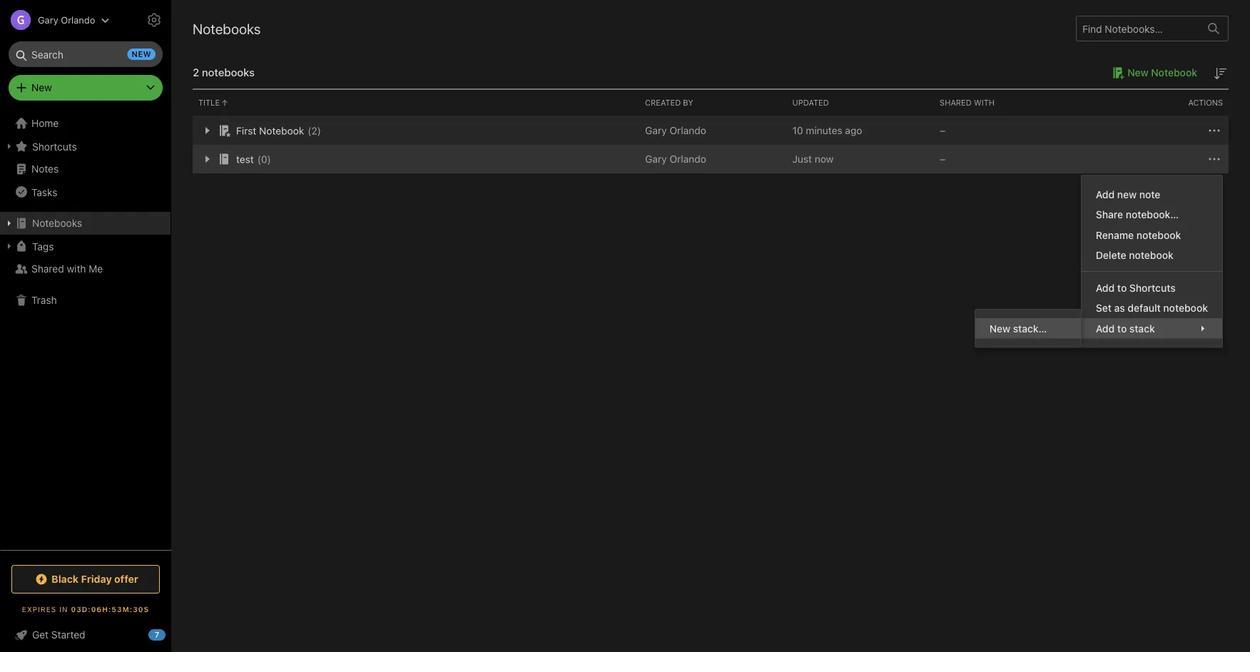 Task type: describe. For each thing, give the bounding box(es) containing it.
Sort field
[[1212, 64, 1229, 82]]

expand tags image
[[4, 241, 15, 252]]

orlando inside account field
[[61, 15, 95, 25]]

add to stack link
[[1082, 318, 1223, 339]]

created by
[[645, 98, 694, 107]]

to for stack
[[1118, 323, 1127, 334]]

shared with button
[[934, 90, 1082, 116]]

just
[[793, 153, 812, 165]]

add to shortcuts link
[[1082, 278, 1223, 298]]

share notebook…
[[1096, 209, 1179, 221]]

new for new notebook
[[1128, 67, 1149, 79]]

( inside test 'row'
[[257, 153, 261, 165]]

gary orlando inside account field
[[38, 15, 95, 25]]

2 vertical spatial notebook
[[1164, 302, 1208, 314]]

trash
[[31, 294, 57, 306]]

notebooks inside 'element'
[[193, 20, 261, 37]]

delete notebook link
[[1082, 245, 1223, 266]]

offer
[[114, 574, 138, 585]]

shared with
[[940, 98, 995, 107]]

notebooks
[[202, 66, 255, 79]]

7
[[155, 631, 159, 640]]

notebook for rename notebook
[[1137, 229, 1182, 241]]

orlando for first notebook ( 2 )
[[670, 125, 707, 136]]

shortcuts inside button
[[32, 140, 77, 152]]

tags button
[[0, 235, 171, 258]]

black friday offer button
[[11, 565, 160, 594]]

tasks button
[[0, 181, 171, 203]]

new stack… link
[[976, 318, 1081, 339]]

arrow image for first notebook
[[198, 122, 216, 139]]

Help and Learning task checklist field
[[0, 624, 171, 647]]

expand notebooks image
[[4, 218, 15, 229]]

settings image
[[146, 11, 163, 29]]

minutes
[[806, 125, 843, 136]]

share notebook… link
[[1082, 204, 1223, 225]]

notebooks inside tree
[[32, 217, 82, 229]]

add new note link
[[1082, 184, 1223, 204]]

just now
[[793, 153, 834, 165]]

notebook…
[[1126, 209, 1179, 221]]

orlando for test ( 0 )
[[670, 153, 707, 165]]

actions button
[[1082, 90, 1229, 116]]

with
[[974, 98, 995, 107]]

Account field
[[0, 6, 109, 34]]

stack…
[[1013, 323, 1048, 334]]

notebook for delete notebook
[[1129, 249, 1174, 261]]

tags
[[32, 240, 54, 252]]

created by button
[[640, 90, 787, 116]]

add for add to stack
[[1096, 323, 1115, 334]]

black
[[52, 574, 79, 585]]

friday
[[81, 574, 112, 585]]

new inside 'add new note' link
[[1118, 188, 1137, 200]]

03d:06h:53m:30s
[[71, 605, 149, 613]]

2 notebooks
[[193, 66, 255, 79]]

new notebook
[[1128, 67, 1198, 79]]

Find Notebooks… text field
[[1077, 17, 1200, 40]]

updated
[[793, 98, 829, 107]]

add for add new note
[[1096, 188, 1115, 200]]

set
[[1096, 302, 1112, 314]]

more actions image
[[1206, 151, 1223, 168]]

set as default notebook link
[[1082, 298, 1223, 318]]

– for just now
[[940, 153, 946, 165]]

new button
[[9, 75, 163, 101]]

new for new
[[31, 82, 52, 94]]

tree containing home
[[0, 112, 171, 550]]

by
[[683, 98, 694, 107]]

10
[[793, 125, 803, 136]]

0 vertical spatial 2
[[193, 66, 199, 79]]

started
[[51, 629, 85, 641]]



Task type: locate. For each thing, give the bounding box(es) containing it.
note
[[1140, 188, 1161, 200]]

new for new stack…
[[990, 323, 1011, 334]]

new down settings image
[[132, 50, 151, 59]]

sort options image
[[1212, 65, 1229, 82]]

new notebook button
[[1108, 64, 1198, 81]]

with
[[67, 263, 86, 275]]

share
[[1096, 209, 1124, 221]]

2 right first
[[312, 125, 317, 137]]

2 vertical spatial add
[[1096, 323, 1115, 334]]

more actions field for just now
[[1206, 151, 1223, 168]]

new left stack… in the right of the page
[[990, 323, 1011, 334]]

orlando
[[61, 15, 95, 25], [670, 125, 707, 136], [670, 153, 707, 165]]

(
[[308, 125, 312, 137], [257, 153, 261, 165]]

notes
[[31, 163, 59, 175]]

new inside button
[[1128, 67, 1149, 79]]

test ( 0 )
[[236, 153, 271, 165]]

1 horizontal spatial new
[[990, 323, 1011, 334]]

add new note
[[1096, 188, 1161, 200]]

2 left notebooks
[[193, 66, 199, 79]]

set as default notebook
[[1096, 302, 1208, 314]]

arrow image for test
[[198, 151, 216, 168]]

1 horizontal spatial shortcuts
[[1130, 282, 1176, 294]]

1 vertical spatial gary
[[645, 125, 667, 136]]

arrow image inside test 'row'
[[198, 151, 216, 168]]

) inside 'first notebook' 'row'
[[317, 125, 321, 137]]

add to shortcuts
[[1096, 282, 1176, 294]]

shortcuts button
[[0, 135, 171, 158]]

trash link
[[0, 289, 171, 312]]

2 more actions field from the top
[[1206, 151, 1223, 168]]

2 inside 'first notebook' 'row'
[[312, 125, 317, 137]]

actions
[[1189, 98, 1223, 107]]

to up as
[[1118, 282, 1127, 294]]

title
[[198, 98, 220, 107]]

Search text field
[[19, 41, 153, 67]]

1 vertical spatial new
[[1118, 188, 1137, 200]]

0 vertical spatial to
[[1118, 282, 1127, 294]]

created
[[645, 98, 681, 107]]

black friday offer
[[52, 574, 138, 585]]

add to stack
[[1096, 323, 1155, 334]]

1 vertical spatial 2
[[312, 125, 317, 137]]

notebooks up notebooks
[[193, 20, 261, 37]]

gary inside 'first notebook' 'row'
[[645, 125, 667, 136]]

notebooks link
[[0, 212, 171, 235]]

shared
[[31, 263, 64, 275]]

)
[[317, 125, 321, 137], [267, 153, 271, 165]]

2 vertical spatial orlando
[[670, 153, 707, 165]]

1 vertical spatial orlando
[[670, 125, 707, 136]]

1 vertical spatial more actions field
[[1206, 151, 1223, 168]]

add for add to shortcuts
[[1096, 282, 1115, 294]]

( right test
[[257, 153, 261, 165]]

new inside new 'search field'
[[132, 50, 151, 59]]

0 horizontal spatial (
[[257, 153, 261, 165]]

1 horizontal spatial notebook
[[1152, 67, 1198, 79]]

More actions field
[[1206, 122, 1223, 139], [1206, 151, 1223, 168]]

test row
[[193, 145, 1229, 173]]

0 vertical spatial add
[[1096, 188, 1115, 200]]

more actions image
[[1206, 122, 1223, 139]]

new
[[1128, 67, 1149, 79], [31, 82, 52, 94], [990, 323, 1011, 334]]

0 vertical spatial gary
[[38, 15, 58, 25]]

gary orlando for test ( 0 )
[[645, 153, 707, 165]]

0 vertical spatial orlando
[[61, 15, 95, 25]]

orlando up search "text box"
[[61, 15, 95, 25]]

title button
[[193, 90, 640, 116]]

0 horizontal spatial )
[[267, 153, 271, 165]]

Add to stack field
[[1082, 318, 1223, 339]]

expires in 03d:06h:53m:30s
[[22, 605, 149, 613]]

0 vertical spatial notebook
[[1137, 229, 1182, 241]]

1 horizontal spatial (
[[308, 125, 312, 137]]

1 vertical spatial )
[[267, 153, 271, 165]]

add
[[1096, 188, 1115, 200], [1096, 282, 1115, 294], [1096, 323, 1115, 334]]

1 vertical spatial gary orlando
[[645, 125, 707, 136]]

0 vertical spatial notebook
[[1152, 67, 1198, 79]]

notebooks element
[[171, 0, 1251, 652]]

2 vertical spatial new
[[990, 323, 1011, 334]]

gary orlando down created by
[[645, 125, 707, 136]]

add to stack menu item
[[1082, 318, 1223, 339]]

gary orlando for first notebook ( 2 )
[[645, 125, 707, 136]]

1 horizontal spatial notebooks
[[193, 20, 261, 37]]

arrow image
[[198, 122, 216, 139], [198, 151, 216, 168]]

ago
[[845, 125, 863, 136]]

delete notebook
[[1096, 249, 1174, 261]]

notebook inside 'row'
[[259, 125, 304, 137]]

1 vertical spatial –
[[940, 153, 946, 165]]

– for 10 minutes ago
[[940, 125, 946, 136]]

0 horizontal spatial notebooks
[[32, 217, 82, 229]]

( right first
[[308, 125, 312, 137]]

add up set
[[1096, 282, 1115, 294]]

gary for first notebook ( 2 )
[[645, 125, 667, 136]]

notebooks up tags
[[32, 217, 82, 229]]

rename
[[1096, 229, 1134, 241]]

shortcuts up notes
[[32, 140, 77, 152]]

– inside 'first notebook' 'row'
[[940, 125, 946, 136]]

orlando inside test 'row'
[[670, 153, 707, 165]]

0 vertical spatial notebooks
[[193, 20, 261, 37]]

10 minutes ago
[[793, 125, 863, 136]]

1 vertical spatial new
[[31, 82, 52, 94]]

new stack… menu item
[[976, 318, 1081, 339]]

home link
[[0, 112, 171, 135]]

gary orlando up search "text box"
[[38, 15, 95, 25]]

– inside test 'row'
[[940, 153, 946, 165]]

1 – from the top
[[940, 125, 946, 136]]

first notebook ( 2 )
[[236, 125, 321, 137]]

shortcuts up set as default notebook
[[1130, 282, 1176, 294]]

delete
[[1096, 249, 1127, 261]]

new inside popup button
[[31, 82, 52, 94]]

1 vertical spatial add
[[1096, 282, 1115, 294]]

expires
[[22, 605, 57, 613]]

0 horizontal spatial notebook
[[259, 125, 304, 137]]

0 vertical spatial new
[[132, 50, 151, 59]]

notebook for new
[[1152, 67, 1198, 79]]

1 vertical spatial shortcuts
[[1130, 282, 1176, 294]]

1 horizontal spatial 2
[[312, 125, 317, 137]]

new up share notebook…
[[1118, 188, 1137, 200]]

2 add from the top
[[1096, 282, 1115, 294]]

gary orlando
[[38, 15, 95, 25], [645, 125, 707, 136], [645, 153, 707, 165]]

updated button
[[787, 90, 934, 116]]

notebook
[[1137, 229, 1182, 241], [1129, 249, 1174, 261], [1164, 302, 1208, 314]]

new stack…
[[990, 323, 1048, 334]]

new inside menu item
[[990, 323, 1011, 334]]

0 vertical spatial gary orlando
[[38, 15, 95, 25]]

3 add from the top
[[1096, 323, 1115, 334]]

notes link
[[0, 158, 171, 181]]

gary orlando down 'first notebook' 'row' in the top of the page
[[645, 153, 707, 165]]

click to collapse image
[[166, 626, 177, 643]]

new search field
[[19, 41, 156, 67]]

1 arrow image from the top
[[198, 122, 216, 139]]

1 vertical spatial notebook
[[1129, 249, 1174, 261]]

0 horizontal spatial 2
[[193, 66, 199, 79]]

1 more actions field from the top
[[1206, 122, 1223, 139]]

test
[[236, 153, 254, 165]]

1 to from the top
[[1118, 282, 1127, 294]]

notebook up 0
[[259, 125, 304, 137]]

1 vertical spatial notebooks
[[32, 217, 82, 229]]

1 horizontal spatial )
[[317, 125, 321, 137]]

gary inside account field
[[38, 15, 58, 25]]

to
[[1118, 282, 1127, 294], [1118, 323, 1127, 334]]

shared with me link
[[0, 258, 171, 281]]

more actions field down more actions image
[[1206, 151, 1223, 168]]

first
[[236, 125, 256, 137]]

shortcuts
[[32, 140, 77, 152], [1130, 282, 1176, 294]]

row group inside notebooks 'element'
[[193, 116, 1229, 173]]

1 vertical spatial notebook
[[259, 125, 304, 137]]

notebook down rename notebook link
[[1129, 249, 1174, 261]]

notebook up actions button
[[1152, 67, 1198, 79]]

get started
[[32, 629, 85, 641]]

gary for test ( 0 )
[[645, 153, 667, 165]]

1 add from the top
[[1096, 188, 1115, 200]]

gary inside test 'row'
[[645, 153, 667, 165]]

more actions field up more actions icon
[[1206, 122, 1223, 139]]

) inside test 'row'
[[267, 153, 271, 165]]

arrow image left test
[[198, 151, 216, 168]]

notebook for first
[[259, 125, 304, 137]]

to left the stack
[[1118, 323, 1127, 334]]

1 vertical spatial to
[[1118, 323, 1127, 334]]

notebook down 'notebook…'
[[1137, 229, 1182, 241]]

dropdown list menu
[[1082, 184, 1223, 339]]

gary
[[38, 15, 58, 25], [645, 125, 667, 136], [645, 153, 667, 165]]

0 horizontal spatial new
[[31, 82, 52, 94]]

2 to from the top
[[1118, 323, 1127, 334]]

0 vertical spatial new
[[1128, 67, 1149, 79]]

0 vertical spatial )
[[317, 125, 321, 137]]

orlando down by at the right top of page
[[670, 125, 707, 136]]

more actions field inside 'first notebook' 'row'
[[1206, 122, 1223, 139]]

add inside menu item
[[1096, 323, 1115, 334]]

notebooks
[[193, 20, 261, 37], [32, 217, 82, 229]]

as
[[1115, 302, 1125, 314]]

gary orlando inside 'first notebook' 'row'
[[645, 125, 707, 136]]

new up actions button
[[1128, 67, 1149, 79]]

orlando down 'first notebook' 'row' in the top of the page
[[670, 153, 707, 165]]

( inside 'first notebook' 'row'
[[308, 125, 312, 137]]

1 horizontal spatial new
[[1118, 188, 1137, 200]]

shortcuts inside dropdown list menu
[[1130, 282, 1176, 294]]

first notebook row
[[193, 116, 1229, 145]]

add down set
[[1096, 323, 1115, 334]]

–
[[940, 125, 946, 136], [940, 153, 946, 165]]

new up home
[[31, 82, 52, 94]]

more actions field for 10 minutes ago
[[1206, 122, 1223, 139]]

notebook down add to shortcuts link
[[1164, 302, 1208, 314]]

shared with me
[[31, 263, 103, 275]]

add up share
[[1096, 188, 1115, 200]]

tasks
[[31, 186, 57, 198]]

home
[[31, 117, 59, 129]]

stack
[[1130, 323, 1155, 334]]

2 – from the top
[[940, 153, 946, 165]]

2
[[193, 66, 199, 79], [312, 125, 317, 137]]

tree
[[0, 112, 171, 550]]

to inside menu item
[[1118, 323, 1127, 334]]

more actions field inside test 'row'
[[1206, 151, 1223, 168]]

rename notebook link
[[1082, 225, 1223, 245]]

0 vertical spatial (
[[308, 125, 312, 137]]

2 horizontal spatial new
[[1128, 67, 1149, 79]]

now
[[815, 153, 834, 165]]

0 vertical spatial shortcuts
[[32, 140, 77, 152]]

2 vertical spatial gary
[[645, 153, 667, 165]]

0
[[261, 153, 267, 165]]

to for shortcuts
[[1118, 282, 1127, 294]]

arrow image down title
[[198, 122, 216, 139]]

notebook
[[1152, 67, 1198, 79], [259, 125, 304, 137]]

row group containing gary orlando
[[193, 116, 1229, 173]]

0 horizontal spatial new
[[132, 50, 151, 59]]

in
[[59, 605, 68, 613]]

1 vertical spatial arrow image
[[198, 151, 216, 168]]

shared
[[940, 98, 972, 107]]

notebook inside button
[[1152, 67, 1198, 79]]

gary orlando inside test 'row'
[[645, 153, 707, 165]]

notebook inside "link"
[[1129, 249, 1174, 261]]

me
[[89, 263, 103, 275]]

get
[[32, 629, 49, 641]]

1 vertical spatial (
[[257, 153, 261, 165]]

0 vertical spatial more actions field
[[1206, 122, 1223, 139]]

rename notebook
[[1096, 229, 1182, 241]]

2 arrow image from the top
[[198, 151, 216, 168]]

default
[[1128, 302, 1161, 314]]

orlando inside 'first notebook' 'row'
[[670, 125, 707, 136]]

2 vertical spatial gary orlando
[[645, 153, 707, 165]]

row group
[[193, 116, 1229, 173]]

0 horizontal spatial shortcuts
[[32, 140, 77, 152]]

0 vertical spatial arrow image
[[198, 122, 216, 139]]

0 vertical spatial –
[[940, 125, 946, 136]]



Task type: vqa. For each thing, say whether or not it's contained in the screenshot.
'10 MINUTES AGO'
yes



